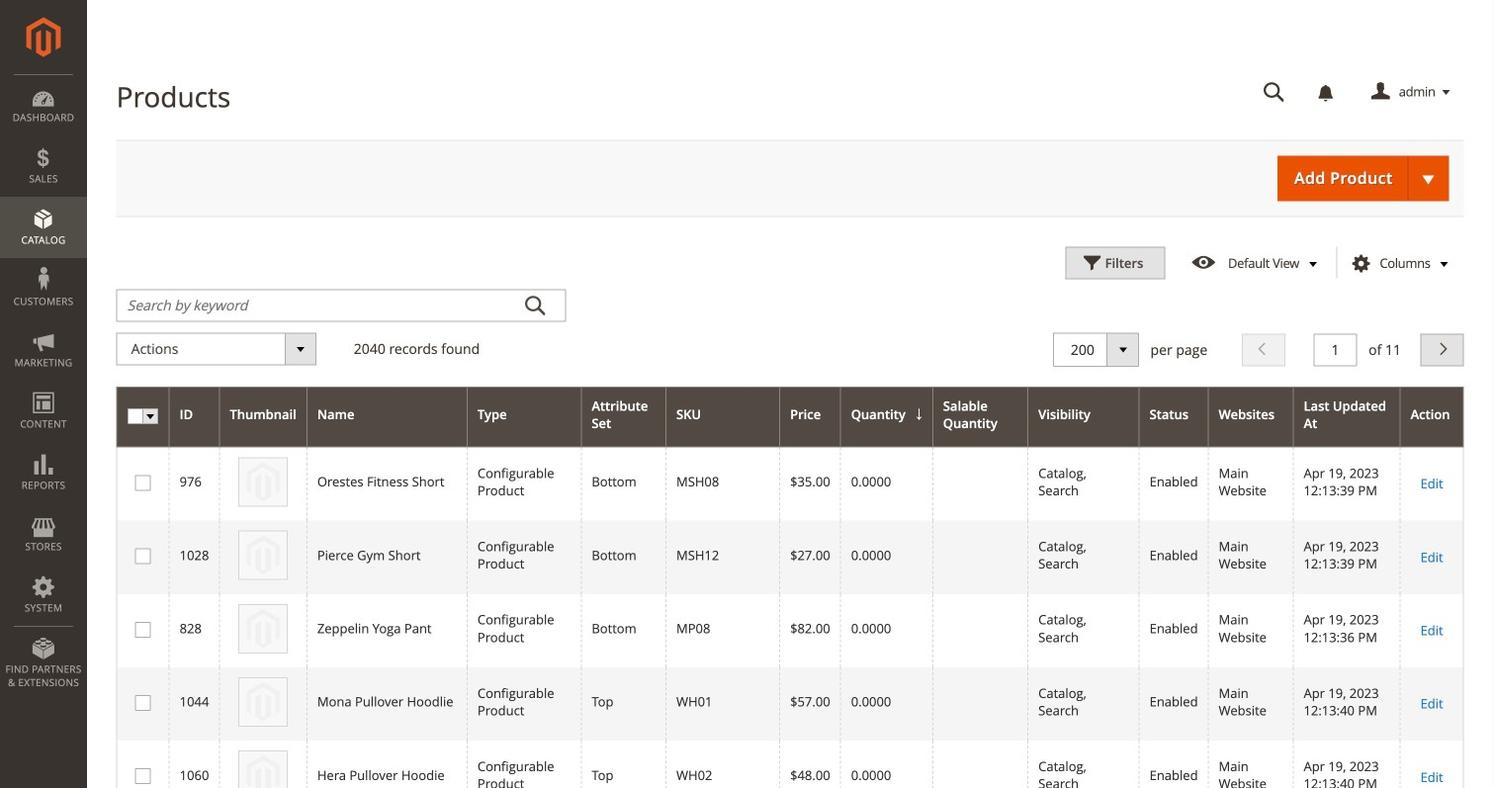 Task type: locate. For each thing, give the bounding box(es) containing it.
mona pullover hoodlie image
[[239, 678, 288, 727]]

menu bar
[[0, 74, 87, 700]]

None checkbox
[[135, 622, 148, 635], [135, 695, 148, 708], [135, 622, 148, 635], [135, 695, 148, 708]]

None number field
[[1314, 334, 1358, 366]]

magento admin panel image
[[26, 17, 61, 57]]

None text field
[[1250, 75, 1300, 110]]

None checkbox
[[135, 475, 148, 488], [135, 549, 148, 562], [135, 769, 148, 782], [135, 475, 148, 488], [135, 549, 148, 562], [135, 769, 148, 782]]

None text field
[[1069, 340, 1129, 360]]



Task type: describe. For each thing, give the bounding box(es) containing it.
zeppelin yoga pant image
[[239, 604, 288, 654]]

orestes fitness short image
[[239, 458, 288, 507]]

pierce gym short image
[[239, 531, 288, 580]]

hera pullover hoodie image
[[239, 751, 288, 789]]

Search by keyword text field
[[116, 289, 567, 322]]



